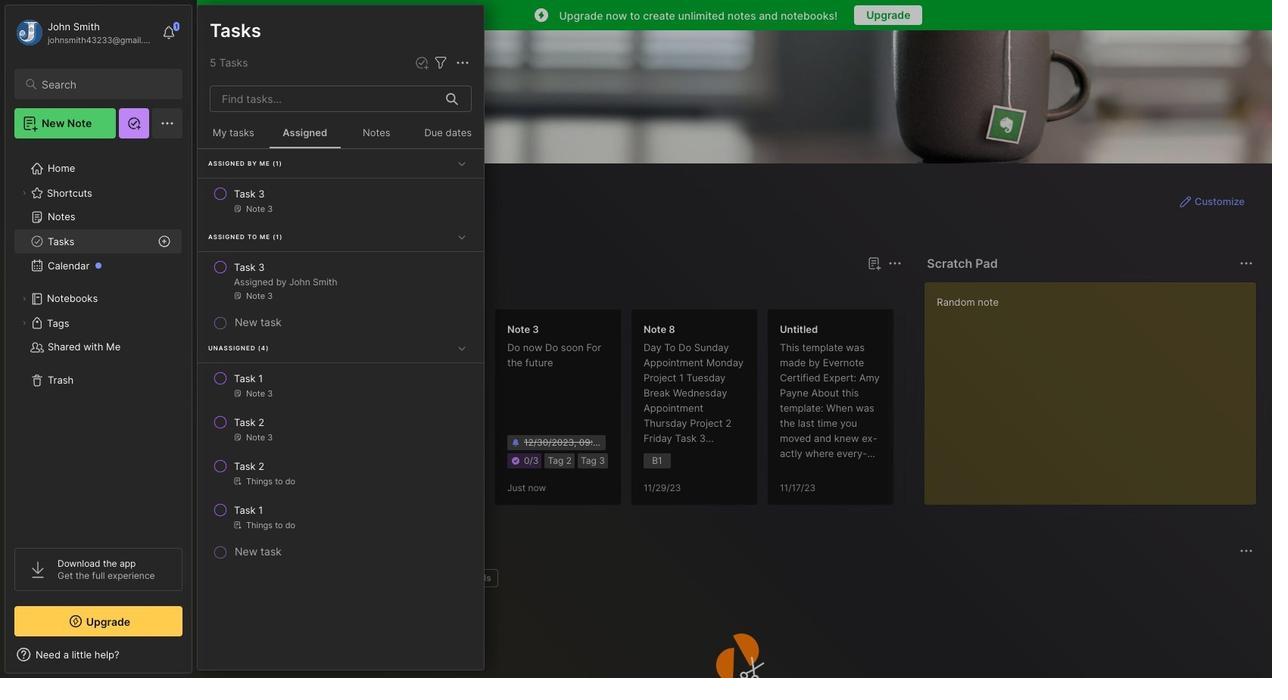 Task type: vqa. For each thing, say whether or not it's contained in the screenshot.
second row from the top
yes



Task type: locate. For each thing, give the bounding box(es) containing it.
expand tags image
[[20, 319, 29, 328]]

task 3 1 cell
[[234, 186, 265, 201]]

1 horizontal spatial tab
[[275, 282, 337, 300]]

2 horizontal spatial tab
[[456, 569, 498, 588]]

tab list
[[225, 282, 900, 300]]

tree
[[5, 148, 192, 535]]

task 1 9 cell
[[234, 503, 263, 518]]

main element
[[0, 0, 197, 678]]

Account field
[[14, 17, 154, 48]]

tree inside the main element
[[5, 148, 192, 535]]

None search field
[[42, 75, 169, 93]]

5 row from the top
[[204, 453, 478, 494]]

task 2 7 cell
[[234, 415, 264, 430]]

3 row from the top
[[204, 365, 478, 406]]

0 horizontal spatial tab
[[225, 282, 269, 300]]

Start writing… text field
[[937, 282, 1255, 493]]

task 3 3 cell
[[234, 260, 265, 275]]

row
[[204, 180, 478, 221], [204, 254, 478, 308], [204, 365, 478, 406], [204, 409, 478, 450], [204, 453, 478, 494], [204, 497, 478, 538]]

none search field inside the main element
[[42, 75, 169, 93]]

Find tasks… text field
[[213, 86, 437, 111]]

collapse assignedtome image
[[454, 229, 469, 244]]

tab
[[225, 282, 269, 300], [275, 282, 337, 300], [456, 569, 498, 588]]

task 2 8 cell
[[234, 459, 264, 474]]

6 row from the top
[[204, 497, 478, 538]]

row group
[[198, 149, 484, 563], [222, 309, 1272, 515]]

Filter tasks field
[[432, 54, 450, 72]]



Task type: describe. For each thing, give the bounding box(es) containing it.
Search text field
[[42, 77, 169, 92]]

new task image
[[414, 55, 429, 70]]

4 row from the top
[[204, 409, 478, 450]]

expand notebooks image
[[20, 295, 29, 304]]

filter tasks image
[[432, 54, 450, 72]]

more actions and view options image
[[454, 54, 472, 72]]

click to collapse image
[[191, 650, 203, 669]]

task 1 6 cell
[[234, 371, 263, 386]]

collapse assignedbyme image
[[454, 156, 469, 171]]

2 row from the top
[[204, 254, 478, 308]]

WHAT'S NEW field
[[5, 643, 192, 667]]

More actions and view options field
[[450, 54, 472, 72]]

collapse unassigned image
[[454, 340, 469, 356]]

1 row from the top
[[204, 180, 478, 221]]



